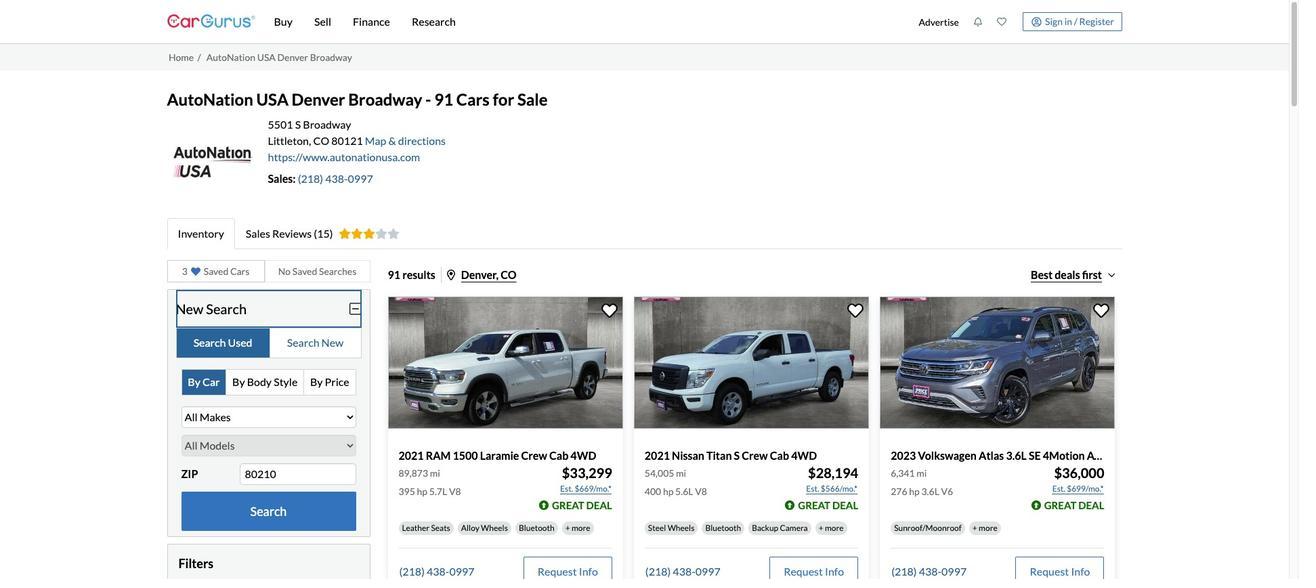 Task type: locate. For each thing, give the bounding box(es) containing it.
hp for $33,299
[[417, 486, 428, 498]]

54,005 mi 400 hp 5.6l v8
[[645, 468, 707, 498]]

est. for $36,000
[[1053, 484, 1066, 494]]

hp for $36,000
[[909, 486, 920, 498]]

cars
[[457, 89, 490, 109], [230, 266, 250, 277]]

3 great from the left
[[1045, 500, 1077, 512]]

/ right in
[[1074, 15, 1078, 27]]

2 wheels from the left
[[668, 523, 695, 534]]

mi inside 6,341 mi 276 hp 3.6l v6
[[917, 468, 927, 479]]

minus square image
[[350, 302, 361, 316]]

+
[[566, 523, 570, 534], [819, 523, 824, 534], [973, 523, 978, 534]]

v8 inside 54,005 mi 400 hp 5.6l v8
[[695, 486, 707, 498]]

+ right camera
[[819, 523, 824, 534]]

by left the body
[[232, 376, 245, 389]]

+ more down est. $669/mo.* button
[[566, 523, 591, 534]]

3 great deal from the left
[[1045, 500, 1105, 512]]

2021 for $33,299
[[399, 449, 424, 462]]

est. for $28,194
[[807, 484, 820, 494]]

great down est. $566/mo.* button
[[798, 500, 831, 512]]

wheels right the steel
[[668, 523, 695, 534]]

hp inside 89,873 mi 395 hp 5.7l v8
[[417, 486, 428, 498]]

1 great deal from the left
[[552, 500, 612, 512]]

0 horizontal spatial 4wd
[[571, 449, 596, 462]]

+ more right sunroof/moonroof
[[973, 523, 998, 534]]

80121
[[332, 134, 363, 147]]

style
[[274, 376, 298, 389]]

3 (218) 438-0997 button from the left
[[891, 557, 968, 579]]

2 vertical spatial broadway
[[303, 118, 351, 131]]

alloy
[[461, 523, 480, 534]]

s right 5501
[[295, 118, 301, 131]]

(15)
[[314, 227, 333, 240]]

reviews
[[272, 227, 312, 240]]

2021
[[399, 449, 424, 462], [645, 449, 670, 462]]

deal for $36,000
[[1079, 500, 1105, 512]]

more down est. $566/mo.* button
[[825, 523, 844, 534]]

deal for $28,194
[[833, 500, 859, 512]]

tab list for filters
[[167, 218, 1122, 249]]

2 hp from the left
[[663, 486, 674, 498]]

0 horizontal spatial crew
[[521, 449, 547, 462]]

2 deal from the left
[[833, 500, 859, 512]]

bluetooth
[[519, 523, 555, 534], [706, 523, 741, 534]]

1 horizontal spatial mi
[[676, 468, 686, 479]]

1 deal from the left
[[586, 500, 612, 512]]

0 horizontal spatial cab
[[550, 449, 569, 462]]

0 horizontal spatial (218) 438-0997 button
[[399, 557, 475, 579]]

1 2021 from the left
[[399, 449, 424, 462]]

map
[[365, 134, 387, 147]]

broadway up "&"
[[348, 89, 422, 109]]

1 est. from the left
[[560, 484, 573, 494]]

0 horizontal spatial more
[[572, 523, 591, 534]]

1 (218) 438-0997 from the left
[[399, 565, 475, 578]]

saved
[[204, 266, 228, 277], [293, 266, 317, 277]]

0 horizontal spatial 91
[[388, 268, 400, 281]]

new down heart icon at top left
[[176, 301, 204, 317]]

info
[[579, 565, 598, 578], [825, 565, 844, 578], [1071, 565, 1090, 578]]

2 saved from the left
[[293, 266, 317, 277]]

+ more for $33,299
[[566, 523, 591, 534]]

1 great from the left
[[552, 500, 585, 512]]

$33,299
[[562, 465, 612, 481]]

3 request from the left
[[1030, 565, 1069, 578]]

3.6l
[[1006, 449, 1027, 462], [922, 486, 940, 498]]

2 horizontal spatial mi
[[917, 468, 927, 479]]

search up style
[[287, 336, 319, 349]]

$566/mo.*
[[821, 484, 858, 494]]

new search button
[[176, 290, 361, 328]]

3 info from the left
[[1071, 565, 1090, 578]]

bluetooth right alloy wheels
[[519, 523, 555, 534]]

cargurus logo homepage link image
[[167, 2, 255, 41]]

hp right 276
[[909, 486, 920, 498]]

search for search new
[[287, 336, 319, 349]]

1 star image from the left
[[351, 228, 363, 239]]

by body style
[[232, 376, 298, 389]]

2 + from the left
[[819, 523, 824, 534]]

deal
[[586, 500, 612, 512], [833, 500, 859, 512], [1079, 500, 1105, 512]]

1 request info from the left
[[538, 565, 598, 578]]

cars left for
[[457, 89, 490, 109]]

2 great from the left
[[798, 500, 831, 512]]

3 more from the left
[[979, 523, 998, 534]]

2 more from the left
[[825, 523, 844, 534]]

est.
[[560, 484, 573, 494], [807, 484, 820, 494], [1053, 484, 1066, 494]]

request info for $33,299
[[538, 565, 598, 578]]

2 request info button from the left
[[770, 557, 859, 579]]

(218) 438-0997 button for $36,000
[[891, 557, 968, 579]]

(218) 438-0997 down sunroof/moonroof
[[892, 565, 967, 578]]

2 info from the left
[[825, 565, 844, 578]]

2 vertical spatial tab list
[[181, 369, 356, 396]]

research button
[[401, 0, 467, 43]]

1 (218) 438-0997 button from the left
[[399, 557, 475, 579]]

91 left results
[[388, 268, 400, 281]]

0 horizontal spatial /
[[197, 51, 201, 63]]

2 horizontal spatial great
[[1045, 500, 1077, 512]]

deal down $699/mo.*
[[1079, 500, 1105, 512]]

by body style tab
[[226, 370, 304, 395]]

body
[[247, 376, 272, 389]]

1 request from the left
[[538, 565, 577, 578]]

crew for $33,299
[[521, 449, 547, 462]]

search up search used
[[206, 301, 247, 317]]

1 horizontal spatial request info button
[[770, 557, 859, 579]]

1 horizontal spatial hp
[[663, 486, 674, 498]]

(218) 438-0997 for $33,299
[[399, 565, 475, 578]]

cab up $33,299
[[550, 449, 569, 462]]

est. down $36,000
[[1053, 484, 1066, 494]]

2023 volkswagen atlas 3.6l se 4motion awd with technology
[[891, 449, 1195, 462]]

denver, co button
[[447, 268, 517, 281]]

1 v8 from the left
[[449, 486, 461, 498]]

(218) 438-0997 button down the seats
[[399, 557, 475, 579]]

2 horizontal spatial est.
[[1053, 484, 1066, 494]]

hp right 395
[[417, 486, 428, 498]]

great deal
[[552, 500, 612, 512], [798, 500, 859, 512], [1045, 500, 1105, 512]]

co left 80121
[[313, 134, 329, 147]]

est. down $33,299
[[560, 484, 573, 494]]

0 horizontal spatial bluetooth
[[519, 523, 555, 534]]

+ more right camera
[[819, 523, 844, 534]]

by car tab
[[182, 370, 226, 395]]

0 horizontal spatial request
[[538, 565, 577, 578]]

autonation down home
[[167, 89, 253, 109]]

by car
[[188, 376, 220, 389]]

autonation
[[206, 51, 255, 63], [167, 89, 253, 109]]

by price tab
[[304, 370, 355, 395]]

1 wheels from the left
[[481, 523, 508, 534]]

littleton,
[[268, 134, 311, 147]]

0 horizontal spatial great deal
[[552, 500, 612, 512]]

+ right sunroof/moonroof
[[973, 523, 978, 534]]

1 + more from the left
[[566, 523, 591, 534]]

new inside 'dropdown button'
[[176, 301, 204, 317]]

1 vertical spatial 91
[[388, 268, 400, 281]]

hp inside 6,341 mi 276 hp 3.6l v6
[[909, 486, 920, 498]]

1 horizontal spatial crew
[[742, 449, 768, 462]]

3 hp from the left
[[909, 486, 920, 498]]

0 horizontal spatial co
[[313, 134, 329, 147]]

search button
[[181, 492, 356, 531]]

3.6l left se
[[1006, 449, 1027, 462]]

co right the denver,
[[501, 268, 517, 281]]

tab list containing inventory
[[167, 218, 1122, 249]]

search left the used
[[194, 336, 226, 349]]

+ more
[[566, 523, 591, 534], [819, 523, 844, 534], [973, 523, 998, 534]]

glacier white 2021 nissan titan s crew cab 4wd pickup truck four-wheel drive automatic image
[[634, 297, 869, 429]]

v8 right 5.7l
[[449, 486, 461, 498]]

3 est. from the left
[[1053, 484, 1066, 494]]

2 cab from the left
[[770, 449, 789, 462]]

+ for $33,299
[[566, 523, 570, 534]]

1 horizontal spatial s
[[734, 449, 740, 462]]

1 vertical spatial autonation
[[167, 89, 253, 109]]

mi right 6,341
[[917, 468, 927, 479]]

3 (218) 438-0997 from the left
[[892, 565, 967, 578]]

0 horizontal spatial cars
[[230, 266, 250, 277]]

2021 up the 54,005
[[645, 449, 670, 462]]

400
[[645, 486, 661, 498]]

0 horizontal spatial request info
[[538, 565, 598, 578]]

1 + from the left
[[566, 523, 570, 534]]

price
[[325, 376, 349, 389]]

inventory tab
[[167, 218, 235, 249]]

open notifications image
[[974, 17, 983, 26]]

1 more from the left
[[572, 523, 591, 534]]

menu
[[912, 3, 1122, 41]]

3 request info button from the left
[[1016, 557, 1105, 579]]

0 horizontal spatial (218) 438-0997
[[399, 565, 475, 578]]

new up by price at the left
[[322, 336, 344, 349]]

saved right no at the left of the page
[[293, 266, 317, 277]]

1 vertical spatial 3.6l
[[922, 486, 940, 498]]

0 horizontal spatial est.
[[560, 484, 573, 494]]

wheels
[[481, 523, 508, 534], [668, 523, 695, 534]]

6,341
[[891, 468, 915, 479]]

2 crew from the left
[[742, 449, 768, 462]]

zip
[[181, 467, 198, 480]]

1 vertical spatial tab list
[[176, 328, 361, 358]]

0 horizontal spatial new
[[176, 301, 204, 317]]

2 horizontal spatial info
[[1071, 565, 1090, 578]]

1 vertical spatial new
[[322, 336, 344, 349]]

finance
[[353, 15, 390, 28]]

1 vertical spatial cars
[[230, 266, 250, 277]]

by for by price
[[310, 376, 323, 389]]

2 2021 from the left
[[645, 449, 670, 462]]

(218) 438-0997
[[399, 565, 475, 578], [646, 565, 721, 578], [892, 565, 967, 578]]

search inside button
[[250, 504, 287, 519]]

more right sunroof/moonroof
[[979, 523, 998, 534]]

hp right 400
[[663, 486, 674, 498]]

great deal down est. $699/mo.* button at the right of page
[[1045, 500, 1105, 512]]

crew right laramie
[[521, 449, 547, 462]]

cab right titan
[[770, 449, 789, 462]]

1 horizontal spatial request
[[784, 565, 823, 578]]

+ more for $28,194
[[819, 523, 844, 534]]

3 mi from the left
[[917, 468, 927, 479]]

$28,194 est. $566/mo.*
[[807, 465, 859, 494]]

1 by from the left
[[188, 376, 200, 389]]

map marker alt image
[[447, 270, 455, 280]]

(218) 438-0997 button down sunroof/moonroof
[[891, 557, 968, 579]]

1 horizontal spatial 2021
[[645, 449, 670, 462]]

0 vertical spatial s
[[295, 118, 301, 131]]

1 horizontal spatial (218) 438-0997 button
[[645, 557, 721, 579]]

v8 inside 89,873 mi 395 hp 5.7l v8
[[449, 486, 461, 498]]

mi for $36,000
[[917, 468, 927, 479]]

2 horizontal spatial request info
[[1030, 565, 1090, 578]]

se
[[1029, 449, 1041, 462]]

1 crew from the left
[[521, 449, 547, 462]]

great deal for $36,000
[[1045, 500, 1105, 512]]

by left the price
[[310, 376, 323, 389]]

request for $33,299
[[538, 565, 577, 578]]

wheels right alloy
[[481, 523, 508, 534]]

1 horizontal spatial v8
[[695, 486, 707, 498]]

est. inside $28,194 est. $566/mo.*
[[807, 484, 820, 494]]

star image
[[351, 228, 363, 239], [375, 228, 387, 239], [387, 228, 399, 239]]

co
[[313, 134, 329, 147], [501, 268, 517, 281]]

2 horizontal spatial great deal
[[1045, 500, 1105, 512]]

in
[[1065, 15, 1073, 27]]

info for $36,000
[[1071, 565, 1090, 578]]

mi for $33,299
[[430, 468, 440, 479]]

1 4wd from the left
[[571, 449, 596, 462]]

usa down buy dropdown button
[[257, 51, 276, 63]]

deal down $566/mo.*
[[833, 500, 859, 512]]

0 horizontal spatial star image
[[338, 228, 351, 239]]

0 vertical spatial tab list
[[167, 218, 1122, 249]]

2 horizontal spatial hp
[[909, 486, 920, 498]]

more
[[572, 523, 591, 534], [825, 523, 844, 534], [979, 523, 998, 534]]

mi down ram
[[430, 468, 440, 479]]

1 star image from the left
[[338, 228, 351, 239]]

1 horizontal spatial cab
[[770, 449, 789, 462]]

(218) 438-0997 button for $28,194
[[645, 557, 721, 579]]

0 horizontal spatial 2021
[[399, 449, 424, 462]]

(218) 438-0997 button down steel wheels
[[645, 557, 721, 579]]

sales
[[246, 227, 270, 240]]

438- down sunroof/moonroof
[[919, 565, 942, 578]]

-
[[426, 89, 431, 109]]

technology
[[1140, 449, 1195, 462]]

(218) down the steel
[[646, 565, 671, 578]]

deal down $669/mo.*
[[586, 500, 612, 512]]

1 horizontal spatial bluetooth
[[706, 523, 741, 534]]

search for search
[[250, 504, 287, 519]]

0 vertical spatial broadway
[[310, 51, 352, 63]]

1 info from the left
[[579, 565, 598, 578]]

2 bluetooth from the left
[[706, 523, 741, 534]]

1 hp from the left
[[417, 486, 428, 498]]

2 horizontal spatial +
[[973, 523, 978, 534]]

deal for $33,299
[[586, 500, 612, 512]]

mi up 5.6l at the right bottom
[[676, 468, 686, 479]]

wheels for steel wheels
[[668, 523, 695, 534]]

0 vertical spatial new
[[176, 301, 204, 317]]

menu bar containing buy
[[255, 0, 912, 43]]

(218) down leather
[[399, 565, 425, 578]]

hp
[[417, 486, 428, 498], [663, 486, 674, 498], [909, 486, 920, 498]]

1 horizontal spatial great deal
[[798, 500, 859, 512]]

laramie
[[480, 449, 519, 462]]

no saved searches
[[278, 266, 357, 277]]

0 horizontal spatial by
[[188, 376, 200, 389]]

0 horizontal spatial s
[[295, 118, 301, 131]]

awd
[[1087, 449, 1114, 462]]

new inside tab
[[322, 336, 344, 349]]

user icon image
[[1032, 17, 1042, 27]]

4motion
[[1043, 449, 1085, 462]]

$699/mo.*
[[1067, 484, 1104, 494]]

heart image
[[191, 267, 200, 276]]

sale
[[518, 89, 548, 109]]

2 horizontal spatial (218) 438-0997
[[892, 565, 967, 578]]

1 cab from the left
[[550, 449, 569, 462]]

4wd up "$28,194"
[[791, 449, 817, 462]]

hp inside 54,005 mi 400 hp 5.6l v8
[[663, 486, 674, 498]]

1 horizontal spatial + more
[[819, 523, 844, 534]]

1 horizontal spatial saved
[[293, 266, 317, 277]]

2 horizontal spatial by
[[310, 376, 323, 389]]

0 vertical spatial co
[[313, 134, 329, 147]]

est. inside "$36,000 est. $699/mo.*"
[[1053, 484, 1066, 494]]

1 horizontal spatial request info
[[784, 565, 844, 578]]

est. down "$28,194"
[[807, 484, 820, 494]]

89,873
[[399, 468, 428, 479]]

2 horizontal spatial more
[[979, 523, 998, 534]]

great deal down est. $566/mo.* button
[[798, 500, 859, 512]]

est. inside $33,299 est. $669/mo.*
[[560, 484, 573, 494]]

+ down est. $669/mo.* button
[[566, 523, 570, 534]]

5501 s broadway littleton, co 80121 map & directions https://www.autonationusa.com
[[268, 118, 446, 163]]

(218) down sunroof/moonroof
[[892, 565, 917, 578]]

1 horizontal spatial cars
[[457, 89, 490, 109]]

1 horizontal spatial 91
[[435, 89, 453, 109]]

1 horizontal spatial co
[[501, 268, 517, 281]]

3 by from the left
[[310, 376, 323, 389]]

by left car
[[188, 376, 200, 389]]

1 horizontal spatial by
[[232, 376, 245, 389]]

2 horizontal spatial request
[[1030, 565, 1069, 578]]

438- down steel wheels
[[673, 565, 696, 578]]

search used tab
[[176, 329, 270, 358]]

request
[[538, 565, 577, 578], [784, 565, 823, 578], [1030, 565, 1069, 578]]

great down est. $669/mo.* button
[[552, 500, 585, 512]]

results
[[403, 268, 436, 281]]

1 horizontal spatial deal
[[833, 500, 859, 512]]

usa up 5501
[[256, 89, 289, 109]]

car
[[203, 376, 220, 389]]

broadway down sell popup button on the top left of the page
[[310, 51, 352, 63]]

more down est. $669/mo.* button
[[572, 523, 591, 534]]

0 horizontal spatial saved
[[204, 266, 228, 277]]

v8 right 5.6l at the right bottom
[[695, 486, 707, 498]]

tab list containing by car
[[181, 369, 356, 396]]

1 horizontal spatial star image
[[363, 228, 375, 239]]

1 horizontal spatial info
[[825, 565, 844, 578]]

est. $699/mo.* button
[[1052, 483, 1105, 496]]

(218) 438-0997 down steel wheels
[[646, 565, 721, 578]]

1 bluetooth from the left
[[519, 523, 555, 534]]

denver down buy dropdown button
[[277, 51, 308, 63]]

0 horizontal spatial v8
[[449, 486, 461, 498]]

v8 for $33,299
[[449, 486, 461, 498]]

2 by from the left
[[232, 376, 245, 389]]

great deal for $28,194
[[798, 500, 859, 512]]

sunroof/moonroof
[[894, 523, 962, 534]]

tab list containing search used
[[176, 328, 361, 358]]

saved cars image
[[997, 17, 1007, 26]]

(218) 438-0997 link
[[298, 172, 380, 185]]

1 horizontal spatial wheels
[[668, 523, 695, 534]]

0 horizontal spatial + more
[[566, 523, 591, 534]]

2 horizontal spatial (218) 438-0997 button
[[891, 557, 968, 579]]

0 vertical spatial 91
[[435, 89, 453, 109]]

2 great deal from the left
[[798, 500, 859, 512]]

3.6l left "v6"
[[922, 486, 940, 498]]

(218) 438-0997 down the seats
[[399, 565, 475, 578]]

bluetooth left backup
[[706, 523, 741, 534]]

3 request info from the left
[[1030, 565, 1090, 578]]

buy button
[[263, 0, 304, 43]]

2 request from the left
[[784, 565, 823, 578]]

1 mi from the left
[[430, 468, 440, 479]]

1 request info button from the left
[[524, 557, 612, 579]]

request info for $36,000
[[1030, 565, 1090, 578]]

(218)
[[298, 172, 323, 185], [399, 565, 425, 578], [646, 565, 671, 578], [892, 565, 917, 578]]

request for $36,000
[[1030, 565, 1069, 578]]

3
[[182, 266, 188, 277]]

2 est. from the left
[[807, 484, 820, 494]]

/ right home link
[[197, 51, 201, 63]]

0 horizontal spatial request info button
[[524, 557, 612, 579]]

2 request info from the left
[[784, 565, 844, 578]]

broadway up 80121
[[303, 118, 351, 131]]

https://www.autonationusa.com
[[268, 150, 420, 163]]

great down est. $699/mo.* button at the right of page
[[1045, 500, 1077, 512]]

4wd up $33,299
[[571, 449, 596, 462]]

s right titan
[[734, 449, 740, 462]]

v8 for $28,194
[[695, 486, 707, 498]]

hp for $28,194
[[663, 486, 674, 498]]

1 horizontal spatial /
[[1074, 15, 1078, 27]]

1 horizontal spatial new
[[322, 336, 344, 349]]

2 star image from the left
[[363, 228, 375, 239]]

v6
[[941, 486, 953, 498]]

autonation usa denver broadway - 91 cars for sale
[[167, 89, 548, 109]]

search inside 'dropdown button'
[[206, 301, 247, 317]]

menu bar
[[255, 0, 912, 43]]

2 (218) 438-0997 button from the left
[[645, 557, 721, 579]]

1 horizontal spatial great
[[798, 500, 831, 512]]

1 horizontal spatial (218) 438-0997
[[646, 565, 721, 578]]

2 v8 from the left
[[695, 486, 707, 498]]

1 horizontal spatial 3.6l
[[1006, 449, 1027, 462]]

mi inside 54,005 mi 400 hp 5.6l v8
[[676, 468, 686, 479]]

0997 for $36,000
[[942, 565, 967, 578]]

search new
[[287, 336, 344, 349]]

0 vertical spatial /
[[1074, 15, 1078, 27]]

cars down sales
[[230, 266, 250, 277]]

91
[[435, 89, 453, 109], [388, 268, 400, 281]]

1 horizontal spatial est.
[[807, 484, 820, 494]]

0 horizontal spatial 3.6l
[[922, 486, 940, 498]]

2 horizontal spatial + more
[[973, 523, 998, 534]]

3 deal from the left
[[1079, 500, 1105, 512]]

(218) 438-0997 for $28,194
[[646, 565, 721, 578]]

1 horizontal spatial 4wd
[[791, 449, 817, 462]]

0 horizontal spatial mi
[[430, 468, 440, 479]]

2 + more from the left
[[819, 523, 844, 534]]

438- for $28,194
[[673, 565, 696, 578]]

91 right -
[[435, 89, 453, 109]]

438- down the seats
[[427, 565, 449, 578]]

v8
[[449, 486, 461, 498], [695, 486, 707, 498]]

new
[[176, 301, 204, 317], [322, 336, 344, 349]]

4wd for $28,194
[[791, 449, 817, 462]]

438- for $36,000
[[919, 565, 942, 578]]

2021 up 89,873
[[399, 449, 424, 462]]

2 mi from the left
[[676, 468, 686, 479]]

crew right titan
[[742, 449, 768, 462]]

2 (218) 438-0997 from the left
[[646, 565, 721, 578]]

1 horizontal spatial +
[[819, 523, 824, 534]]

star image
[[338, 228, 351, 239], [363, 228, 375, 239]]

1 horizontal spatial more
[[825, 523, 844, 534]]

3 star image from the left
[[387, 228, 399, 239]]

saved right heart icon at top left
[[204, 266, 228, 277]]

0 horizontal spatial deal
[[586, 500, 612, 512]]

denver up 5501
[[292, 89, 345, 109]]

s
[[295, 118, 301, 131], [734, 449, 740, 462]]

2 4wd from the left
[[791, 449, 817, 462]]

autonation down cargurus logo homepage link link
[[206, 51, 255, 63]]

0 horizontal spatial hp
[[417, 486, 428, 498]]

search down the zip phone field
[[250, 504, 287, 519]]

0 vertical spatial denver
[[277, 51, 308, 63]]

mi inside 89,873 mi 395 hp 5.7l v8
[[430, 468, 440, 479]]

great deal down est. $669/mo.* button
[[552, 500, 612, 512]]

tab list
[[167, 218, 1122, 249], [176, 328, 361, 358], [181, 369, 356, 396]]

https://www.autonationusa.com link
[[268, 150, 420, 163]]



Task type: describe. For each thing, give the bounding box(es) containing it.
volkswagen
[[918, 449, 977, 462]]

leather
[[402, 523, 430, 534]]

438- for $33,299
[[427, 565, 449, 578]]

great for $28,194
[[798, 500, 831, 512]]

home / autonation usa denver broadway
[[169, 51, 352, 63]]

0 vertical spatial usa
[[257, 51, 276, 63]]

(218) for $33,299
[[399, 565, 425, 578]]

advertise
[[919, 16, 959, 27]]

0 vertical spatial autonation
[[206, 51, 255, 63]]

0 vertical spatial cars
[[457, 89, 490, 109]]

request for $28,194
[[784, 565, 823, 578]]

5.7l
[[429, 486, 447, 498]]

+ for $28,194
[[819, 523, 824, 534]]

leather seats
[[402, 523, 450, 534]]

finance button
[[342, 0, 401, 43]]

saved cars
[[204, 266, 250, 277]]

0997 for $33,299
[[449, 565, 475, 578]]

by for by body style
[[232, 376, 245, 389]]

2021 nissan titan s crew cab 4wd
[[645, 449, 817, 462]]

register
[[1080, 15, 1115, 27]]

est. for $33,299
[[560, 484, 573, 494]]

4wd for $33,299
[[571, 449, 596, 462]]

sell button
[[304, 0, 342, 43]]

request info button for $33,299
[[524, 557, 612, 579]]

search new tab
[[270, 329, 361, 358]]

3 + from the left
[[973, 523, 978, 534]]

ram
[[426, 449, 451, 462]]

info for $33,299
[[579, 565, 598, 578]]

for
[[493, 89, 514, 109]]

1 saved from the left
[[204, 266, 228, 277]]

ZIP telephone field
[[240, 463, 356, 485]]

used
[[228, 336, 252, 349]]

tab list for by price
[[176, 328, 361, 358]]

$36,000 est. $699/mo.*
[[1053, 465, 1105, 494]]

great for $33,299
[[552, 500, 585, 512]]

backup
[[752, 523, 779, 534]]

inventory
[[178, 227, 224, 240]]

276
[[891, 486, 908, 498]]

titan
[[707, 449, 732, 462]]

cab for $28,194
[[770, 449, 789, 462]]

mi for $28,194
[[676, 468, 686, 479]]

1 vertical spatial co
[[501, 268, 517, 281]]

alloy wheels
[[461, 523, 508, 534]]

2021 for $28,194
[[645, 449, 670, 462]]

5.6l
[[676, 486, 693, 498]]

search used
[[194, 336, 252, 349]]

5501
[[268, 118, 293, 131]]

&
[[389, 134, 396, 147]]

3 + more from the left
[[973, 523, 998, 534]]

map & directions link
[[365, 134, 446, 147]]

request info button for $28,194
[[770, 557, 859, 579]]

platinum gray metallic 2023 volkswagen atlas 3.6l se 4motion awd with technology suv / crossover all-wheel drive 8-speed automatic image
[[880, 297, 1116, 429]]

autonation usa denver broadway logo image
[[167, 116, 258, 207]]

by price
[[310, 376, 349, 389]]

crew for $28,194
[[742, 449, 768, 462]]

2023
[[891, 449, 916, 462]]

menu containing sign in / register
[[912, 3, 1122, 41]]

home link
[[169, 51, 194, 63]]

request info button for $36,000
[[1016, 557, 1105, 579]]

sales reviews (15)
[[246, 227, 333, 240]]

buy
[[274, 15, 293, 28]]

great for $36,000
[[1045, 500, 1077, 512]]

2021 ram 1500 laramie crew cab 4wd
[[399, 449, 596, 462]]

54,005
[[645, 468, 674, 479]]

cargurus logo homepage link link
[[167, 2, 255, 41]]

info for $28,194
[[825, 565, 844, 578]]

1 vertical spatial broadway
[[348, 89, 422, 109]]

searches
[[319, 266, 357, 277]]

more for $28,194
[[825, 523, 844, 534]]

$28,194
[[808, 465, 859, 481]]

sign in / register link
[[1023, 12, 1122, 31]]

wheels for alloy wheels
[[481, 523, 508, 534]]

$669/mo.*
[[575, 484, 612, 494]]

0 vertical spatial 3.6l
[[1006, 449, 1027, 462]]

395
[[399, 486, 415, 498]]

sales: (218) 438-0997
[[268, 172, 373, 185]]

/ inside menu item
[[1074, 15, 1078, 27]]

atlas
[[979, 449, 1004, 462]]

0997 for $28,194
[[696, 565, 721, 578]]

3.6l inside 6,341 mi 276 hp 3.6l v6
[[922, 486, 940, 498]]

request info for $28,194
[[784, 565, 844, 578]]

new search
[[176, 301, 247, 317]]

6,341 mi 276 hp 3.6l v6
[[891, 468, 953, 498]]

cab for $33,299
[[550, 449, 569, 462]]

sell
[[314, 15, 331, 28]]

1 vertical spatial s
[[734, 449, 740, 462]]

1 vertical spatial /
[[197, 51, 201, 63]]

ivory white tri-coat pearlcoat 2021 ram 1500 laramie crew cab 4wd pickup truck four-wheel drive 8-speed automatic image
[[388, 297, 623, 429]]

est. $669/mo.* button
[[560, 483, 612, 496]]

great deal for $33,299
[[552, 500, 612, 512]]

(218) for $28,194
[[646, 565, 671, 578]]

(218) 438-0997 for $36,000
[[892, 565, 967, 578]]

$36,000
[[1055, 465, 1105, 481]]

sign in / register
[[1045, 15, 1115, 27]]

1 vertical spatial usa
[[256, 89, 289, 109]]

with
[[1116, 449, 1138, 462]]

more for $33,299
[[572, 523, 591, 534]]

(218) right sales:
[[298, 172, 323, 185]]

sign in / register menu item
[[1014, 12, 1122, 31]]

(218) for $36,000
[[892, 565, 917, 578]]

home
[[169, 51, 194, 63]]

advertise link
[[912, 3, 966, 41]]

(218) 438-0997 button for $33,299
[[399, 557, 475, 579]]

research
[[412, 15, 456, 28]]

camera
[[780, 523, 808, 534]]

filters
[[179, 556, 214, 571]]

denver,
[[461, 268, 499, 281]]

search for search used
[[194, 336, 226, 349]]

est. $566/mo.* button
[[806, 483, 859, 496]]

steel
[[648, 523, 666, 534]]

denver, co
[[461, 268, 517, 281]]

by for by car
[[188, 376, 200, 389]]

backup camera
[[752, 523, 808, 534]]

sales:
[[268, 172, 296, 185]]

1500
[[453, 449, 478, 462]]

$33,299 est. $669/mo.*
[[560, 465, 612, 494]]

sign
[[1045, 15, 1063, 27]]

438- down https://www.autonationusa.com at the top left of page
[[325, 172, 348, 185]]

91 results
[[388, 268, 436, 281]]

steel wheels
[[648, 523, 695, 534]]

directions
[[398, 134, 446, 147]]

co inside the 5501 s broadway littleton, co 80121 map & directions https://www.autonationusa.com
[[313, 134, 329, 147]]

s inside the 5501 s broadway littleton, co 80121 map & directions https://www.autonationusa.com
[[295, 118, 301, 131]]

1 vertical spatial denver
[[292, 89, 345, 109]]

2 star image from the left
[[375, 228, 387, 239]]

broadway inside the 5501 s broadway littleton, co 80121 map & directions https://www.autonationusa.com
[[303, 118, 351, 131]]



Task type: vqa. For each thing, say whether or not it's contained in the screenshot.
first good from right
no



